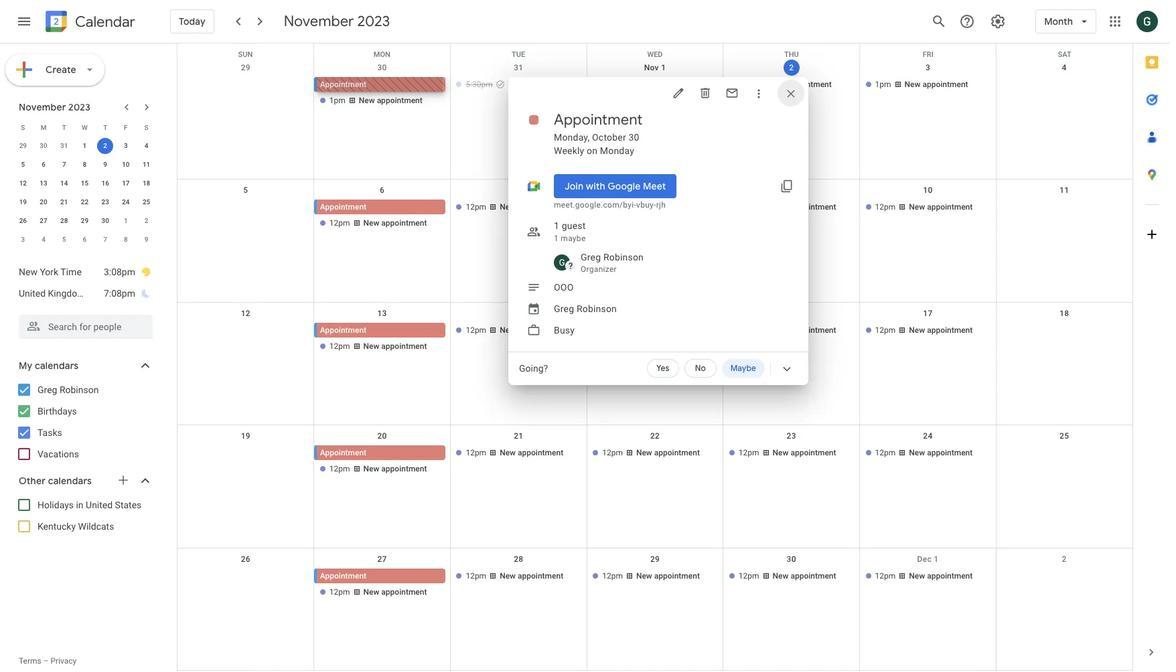 Task type: locate. For each thing, give the bounding box(es) containing it.
1 horizontal spatial november 2023
[[284, 12, 390, 31]]

31
[[514, 63, 524, 72], [60, 142, 68, 149]]

0 vertical spatial 19
[[19, 198, 27, 206]]

1 horizontal spatial 22
[[651, 432, 660, 441]]

5 for sun
[[243, 186, 248, 195]]

october 29 element
[[15, 138, 31, 154]]

monday,
[[554, 132, 590, 143]]

kentucky
[[38, 521, 76, 532]]

1 horizontal spatial 12
[[241, 309, 251, 318]]

time
[[61, 267, 82, 277], [88, 288, 109, 299]]

4 inside "element"
[[42, 236, 45, 243]]

26 inside grid
[[241, 555, 251, 564]]

appointment button for 27
[[317, 569, 445, 583]]

27
[[40, 217, 47, 224], [378, 555, 387, 564]]

s right f
[[144, 124, 148, 131]]

12
[[19, 180, 27, 187], [241, 309, 251, 318]]

sun
[[238, 50, 253, 59]]

28 inside grid
[[514, 555, 524, 564]]

1 vertical spatial 22
[[651, 432, 660, 441]]

0 vertical spatial new appointment button
[[587, 77, 718, 92]]

1 horizontal spatial 11
[[1060, 186, 1070, 195]]

9
[[103, 161, 107, 168], [789, 186, 794, 195], [145, 236, 148, 243]]

1 horizontal spatial 3
[[124, 142, 128, 149]]

0 horizontal spatial 6
[[42, 161, 45, 168]]

26 inside row group
[[19, 217, 27, 224]]

1 vertical spatial 17
[[924, 309, 933, 318]]

0 vertical spatial 5
[[21, 161, 25, 168]]

0 vertical spatial 8
[[83, 161, 87, 168]]

0 horizontal spatial s
[[21, 124, 25, 131]]

2 list item from the top
[[19, 283, 151, 304]]

7
[[62, 161, 66, 168], [103, 236, 107, 243]]

2 vertical spatial 5
[[62, 236, 66, 243]]

t
[[62, 124, 66, 131], [103, 124, 107, 131]]

0 vertical spatial united
[[19, 288, 46, 299]]

1 appointment button from the top
[[317, 77, 445, 92]]

0 horizontal spatial 19
[[19, 198, 27, 206]]

4 inside grid
[[1062, 63, 1067, 72]]

robinson inside greg robinson organizer
[[604, 252, 644, 263]]

november 2023
[[284, 12, 390, 31], [19, 101, 90, 113]]

add other calendars image
[[117, 474, 130, 487]]

today
[[179, 15, 206, 27]]

11 inside row group
[[143, 161, 150, 168]]

3 down "26" element
[[21, 236, 25, 243]]

s
[[21, 124, 25, 131], [144, 124, 148, 131]]

27 inside grid
[[378, 555, 387, 564]]

appointment button
[[317, 77, 445, 92], [317, 200, 445, 215], [317, 323, 445, 338], [317, 446, 445, 460], [317, 569, 445, 583]]

18
[[143, 180, 150, 187], [1060, 309, 1070, 318]]

list item containing united kingdom time
[[19, 283, 151, 304]]

3 down f
[[124, 142, 128, 149]]

7 inside december 7 element
[[103, 236, 107, 243]]

4 down sat
[[1062, 63, 1067, 72]]

tab list
[[1134, 44, 1171, 634]]

31 down tue
[[514, 63, 524, 72]]

9 for november 2023
[[103, 161, 107, 168]]

0 vertical spatial time
[[61, 267, 82, 277]]

guest
[[562, 220, 586, 231]]

31 inside grid
[[514, 63, 524, 72]]

1 vertical spatial 8
[[653, 186, 658, 195]]

7 down october 31 element
[[62, 161, 66, 168]]

treat
[[536, 80, 555, 89]]

row containing s
[[13, 118, 157, 137]]

1 vertical spatial 27
[[378, 555, 387, 564]]

calendars
[[35, 360, 79, 372], [48, 475, 92, 487]]

greg robinson up busy
[[554, 304, 617, 314]]

robinson down organizer at the top
[[577, 304, 617, 314]]

11 element
[[138, 157, 155, 173]]

s up october 29 element
[[21, 124, 25, 131]]

30
[[378, 63, 387, 72], [629, 132, 640, 143], [40, 142, 47, 149], [101, 217, 109, 224], [787, 555, 797, 564]]

busy
[[554, 325, 575, 336]]

16
[[101, 180, 109, 187]]

greg up organizer at the top
[[581, 252, 601, 263]]

greg inside greg robinson organizer
[[581, 252, 601, 263]]

29 element
[[77, 213, 93, 229]]

0 horizontal spatial 12
[[19, 180, 27, 187]]

greg robinson inside my calendars list
[[38, 385, 99, 395]]

list
[[5, 256, 163, 310]]

with
[[586, 180, 606, 192]]

november
[[284, 12, 354, 31], [19, 101, 66, 113]]

1 horizontal spatial 24
[[924, 432, 933, 441]]

5 inside grid
[[243, 186, 248, 195]]

21
[[60, 198, 68, 206], [514, 432, 524, 441]]

thu
[[785, 50, 799, 59]]

2 vertical spatial new appointment button
[[724, 323, 855, 338]]

0 horizontal spatial t
[[62, 124, 66, 131]]

weekly
[[554, 145, 585, 156]]

3 for 1
[[124, 142, 128, 149]]

1 vertical spatial 19
[[241, 432, 251, 441]]

8 up 15
[[83, 161, 87, 168]]

10 inside row group
[[122, 161, 130, 168]]

yes button
[[647, 359, 679, 378]]

join with google meet link
[[554, 174, 677, 198]]

fri
[[923, 50, 934, 59]]

greg robinson
[[554, 304, 617, 314], [38, 385, 99, 395]]

greg robinson organizer
[[581, 252, 644, 274]]

row
[[178, 44, 1133, 59], [178, 57, 1133, 180], [13, 118, 157, 137], [13, 137, 157, 155], [13, 155, 157, 174], [13, 174, 157, 193], [178, 180, 1133, 303], [13, 193, 157, 212], [13, 212, 157, 230], [13, 230, 157, 249], [178, 303, 1133, 426], [178, 426, 1133, 549], [178, 549, 1133, 671]]

11 for november 2023
[[143, 161, 150, 168]]

appointment for 20
[[320, 448, 367, 458]]

9 for sun
[[789, 186, 794, 195]]

19
[[19, 198, 27, 206], [241, 432, 251, 441]]

8 inside grid
[[653, 186, 658, 195]]

22 inside grid
[[651, 432, 660, 441]]

1 horizontal spatial november
[[284, 12, 354, 31]]

1 guest 1 maybe
[[554, 220, 586, 243]]

december 5 element
[[56, 232, 72, 248]]

row containing 3
[[13, 230, 157, 249]]

1 horizontal spatial 6
[[83, 236, 87, 243]]

2 t from the left
[[103, 124, 107, 131]]

0 horizontal spatial 20
[[40, 198, 47, 206]]

in
[[76, 500, 83, 511]]

grid containing 29
[[177, 44, 1133, 671]]

0 vertical spatial 17
[[122, 180, 130, 187]]

30 element
[[97, 213, 113, 229]]

1 vertical spatial 20
[[378, 432, 387, 441]]

1 horizontal spatial 26
[[241, 555, 251, 564]]

0 vertical spatial 12
[[19, 180, 27, 187]]

1 horizontal spatial 18
[[1060, 309, 1070, 318]]

appointment button for 20
[[317, 446, 445, 460]]

1 horizontal spatial 25
[[1060, 432, 1070, 441]]

november 2023 up the mon
[[284, 12, 390, 31]]

new york time
[[19, 267, 82, 277]]

mon
[[374, 50, 391, 59]]

0 horizontal spatial 5
[[21, 161, 25, 168]]

0 vertical spatial 21
[[60, 198, 68, 206]]

28 element
[[56, 213, 72, 229]]

robinson up organizer at the top
[[604, 252, 644, 263]]

2023 up the mon
[[357, 12, 390, 31]]

2 horizontal spatial greg
[[581, 252, 601, 263]]

1 horizontal spatial 2023
[[357, 12, 390, 31]]

22
[[81, 198, 89, 206], [651, 432, 660, 441]]

0 horizontal spatial 23
[[101, 198, 109, 206]]

1 left guest
[[554, 220, 560, 231]]

sat
[[1058, 50, 1072, 59]]

2
[[789, 63, 794, 72], [103, 142, 107, 149], [145, 217, 148, 224], [1062, 555, 1067, 564]]

united right in
[[86, 500, 113, 511]]

4 up 11 element
[[145, 142, 148, 149]]

10 for sun
[[924, 186, 933, 195]]

27 for dec 1
[[378, 555, 387, 564]]

united
[[19, 288, 46, 299], [86, 500, 113, 511]]

0 horizontal spatial 25
[[143, 198, 150, 206]]

0 horizontal spatial greg robinson
[[38, 385, 99, 395]]

0 horizontal spatial 8
[[83, 161, 87, 168]]

0 horizontal spatial 13
[[40, 180, 47, 187]]

october
[[592, 132, 626, 143]]

2 horizontal spatial 4
[[1062, 63, 1067, 72]]

1 horizontal spatial 28
[[514, 555, 524, 564]]

3 appointment button from the top
[[317, 323, 445, 338]]

december 7 element
[[97, 232, 113, 248]]

united inside 'other calendars' list
[[86, 500, 113, 511]]

0 vertical spatial 31
[[514, 63, 524, 72]]

26 for 1
[[19, 217, 27, 224]]

29
[[241, 63, 251, 72], [19, 142, 27, 149], [81, 217, 89, 224], [651, 555, 660, 564]]

1 horizontal spatial 4
[[145, 142, 148, 149]]

0 vertical spatial calendars
[[35, 360, 79, 372]]

11 inside grid
[[1060, 186, 1070, 195]]

greg robinson, maybe attending, organizer tree item
[[535, 249, 809, 277]]

31 for 1
[[60, 142, 68, 149]]

0 vertical spatial 18
[[143, 180, 150, 187]]

11
[[143, 161, 150, 168], [1060, 186, 1070, 195]]

greg down ooo
[[554, 304, 574, 314]]

7 down 30 'element'
[[103, 236, 107, 243]]

0 horizontal spatial 22
[[81, 198, 89, 206]]

13
[[40, 180, 47, 187], [378, 309, 387, 318]]

0 horizontal spatial 28
[[60, 217, 68, 224]]

27 inside row group
[[40, 217, 47, 224]]

0 horizontal spatial november 2023
[[19, 101, 90, 113]]

5 inside row
[[62, 236, 66, 243]]

cell
[[178, 77, 314, 109], [314, 77, 451, 109], [997, 77, 1133, 109], [178, 200, 314, 232], [314, 200, 451, 232], [997, 200, 1133, 232], [178, 323, 314, 355], [314, 323, 451, 355], [997, 323, 1133, 355], [178, 446, 314, 478], [314, 446, 451, 478], [997, 446, 1133, 478], [178, 569, 314, 601], [314, 569, 451, 601], [997, 569, 1133, 601]]

nov 1
[[644, 63, 666, 72]]

2 vertical spatial 9
[[145, 236, 148, 243]]

december 6 element
[[77, 232, 93, 248]]

2 appointment button from the top
[[317, 200, 445, 215]]

1pm
[[739, 80, 755, 89], [875, 80, 892, 89], [329, 96, 346, 105]]

1 vertical spatial 24
[[924, 432, 933, 441]]

0 horizontal spatial 31
[[60, 142, 68, 149]]

new appointment
[[632, 80, 696, 89], [768, 80, 832, 89], [905, 80, 969, 89], [359, 96, 423, 105], [500, 203, 564, 212], [636, 203, 700, 212], [773, 203, 837, 212], [909, 203, 973, 212], [363, 219, 427, 228], [500, 326, 564, 335], [773, 326, 837, 335], [909, 326, 973, 335], [363, 342, 427, 351], [500, 448, 564, 458], [636, 448, 700, 458], [773, 448, 837, 458], [909, 448, 973, 458], [363, 464, 427, 474], [500, 571, 564, 581], [636, 571, 700, 581], [773, 571, 837, 581], [909, 571, 973, 581], [363, 587, 427, 597]]

time down 3:08pm
[[88, 288, 109, 299]]

list item up united kingdom time 7:08pm
[[19, 261, 151, 283]]

1 vertical spatial 12
[[241, 309, 251, 318]]

1 horizontal spatial 9
[[145, 236, 148, 243]]

appointment button for 13
[[317, 323, 445, 338]]

robinson down my calendars dropdown button
[[60, 385, 99, 395]]

1 right nov
[[661, 63, 666, 72]]

19 element
[[15, 194, 31, 210]]

3 down "fri" at the top right of page
[[926, 63, 931, 72]]

17 inside grid
[[924, 309, 933, 318]]

calendars up in
[[48, 475, 92, 487]]

time up kingdom
[[61, 267, 82, 277]]

1 horizontal spatial 8
[[124, 236, 128, 243]]

wildcats
[[78, 521, 114, 532]]

13 inside grid
[[378, 309, 387, 318]]

0 vertical spatial greg
[[581, 252, 601, 263]]

None search field
[[0, 310, 166, 339]]

greg up the birthdays
[[38, 385, 57, 395]]

0 horizontal spatial greg
[[38, 385, 57, 395]]

new
[[632, 80, 648, 89], [768, 80, 784, 89], [905, 80, 921, 89], [359, 96, 375, 105], [500, 203, 516, 212], [636, 203, 652, 212], [773, 203, 789, 212], [909, 203, 925, 212], [363, 219, 379, 228], [19, 267, 37, 277], [500, 326, 516, 335], [773, 326, 789, 335], [909, 326, 925, 335], [363, 342, 379, 351], [500, 448, 516, 458], [636, 448, 652, 458], [773, 448, 789, 458], [909, 448, 925, 458], [363, 464, 379, 474], [500, 571, 516, 581], [636, 571, 652, 581], [773, 571, 789, 581], [909, 571, 925, 581], [363, 587, 379, 597]]

appointment
[[650, 80, 696, 89], [786, 80, 832, 89], [923, 80, 969, 89], [377, 96, 423, 105], [518, 203, 564, 212], [654, 203, 700, 212], [791, 203, 837, 212], [927, 203, 973, 212], [381, 219, 427, 228], [518, 326, 564, 335], [791, 326, 837, 335], [927, 326, 973, 335], [381, 342, 427, 351], [518, 448, 564, 458], [654, 448, 700, 458], [791, 448, 837, 458], [927, 448, 973, 458], [381, 464, 427, 474], [518, 571, 564, 581], [654, 571, 700, 581], [791, 571, 837, 581], [927, 571, 973, 581], [381, 587, 427, 597]]

calendars right my on the left bottom of the page
[[35, 360, 79, 372]]

1 vertical spatial 18
[[1060, 309, 1070, 318]]

20 element
[[36, 194, 52, 210]]

4 for 1
[[145, 142, 148, 149]]

row group
[[13, 137, 157, 249]]

1 horizontal spatial 20
[[378, 432, 387, 441]]

united down york
[[19, 288, 46, 299]]

1 vertical spatial calendars
[[48, 475, 92, 487]]

12pm
[[466, 203, 487, 212], [602, 203, 623, 212], [875, 203, 896, 212], [329, 219, 350, 228], [466, 326, 487, 335], [875, 326, 896, 335], [329, 342, 350, 351], [466, 448, 487, 458], [602, 448, 623, 458], [739, 448, 760, 458], [875, 448, 896, 458], [329, 464, 350, 474], [466, 571, 487, 581], [602, 571, 623, 581], [739, 571, 760, 581], [875, 571, 896, 581], [329, 587, 350, 597]]

w
[[82, 124, 88, 131]]

1 horizontal spatial 31
[[514, 63, 524, 72]]

robinson
[[604, 252, 644, 263], [577, 304, 617, 314], [60, 385, 99, 395]]

1 vertical spatial 4
[[145, 142, 148, 149]]

1 vertical spatial 11
[[1060, 186, 1070, 195]]

2 horizontal spatial 6
[[380, 186, 385, 195]]

greg robinson up the birthdays
[[38, 385, 99, 395]]

t up 2 cell
[[103, 124, 107, 131]]

0 vertical spatial 22
[[81, 198, 89, 206]]

join with google meet
[[565, 180, 666, 192]]

0 horizontal spatial 26
[[19, 217, 27, 224]]

greg
[[581, 252, 601, 263], [554, 304, 574, 314], [38, 385, 57, 395]]

other calendars
[[19, 475, 92, 487]]

25
[[143, 198, 150, 206], [1060, 432, 1070, 441]]

28
[[60, 217, 68, 224], [514, 555, 524, 564]]

2 vertical spatial greg
[[38, 385, 57, 395]]

0 vertical spatial 6
[[42, 161, 45, 168]]

december 2 element
[[138, 213, 155, 229]]

my calendars
[[19, 360, 79, 372]]

9 inside grid
[[789, 186, 794, 195]]

2 vertical spatial 6
[[83, 236, 87, 243]]

google
[[608, 180, 641, 192]]

17 inside row group
[[122, 180, 130, 187]]

20
[[40, 198, 47, 206], [378, 432, 387, 441]]

8 up rjh
[[653, 186, 658, 195]]

vacations
[[38, 449, 79, 460]]

0 horizontal spatial 3
[[21, 236, 25, 243]]

1 horizontal spatial 7
[[103, 236, 107, 243]]

28 inside row group
[[60, 217, 68, 224]]

time for kingdom
[[88, 288, 109, 299]]

list item
[[19, 261, 151, 283], [19, 283, 151, 304]]

t up october 31 element
[[62, 124, 66, 131]]

1 horizontal spatial 17
[[924, 309, 933, 318]]

1 horizontal spatial united
[[86, 500, 113, 511]]

31 right october 30 element at the top
[[60, 142, 68, 149]]

1 vertical spatial greg
[[554, 304, 574, 314]]

list containing new york time
[[5, 256, 163, 310]]

6 inside grid
[[380, 186, 385, 195]]

0 vertical spatial 20
[[40, 198, 47, 206]]

10
[[122, 161, 130, 168], [924, 186, 933, 195]]

4 for nov 1
[[1062, 63, 1067, 72]]

0 horizontal spatial 27
[[40, 217, 47, 224]]

0 vertical spatial 27
[[40, 217, 47, 224]]

grid
[[177, 44, 1133, 671]]

2 vertical spatial robinson
[[60, 385, 99, 395]]

other calendars list
[[3, 494, 166, 537]]

21 inside grid
[[514, 432, 524, 441]]

0 vertical spatial 13
[[40, 180, 47, 187]]

show additional actions image
[[781, 362, 794, 376]]

1 vertical spatial time
[[88, 288, 109, 299]]

nov
[[644, 63, 659, 72]]

10 inside grid
[[924, 186, 933, 195]]

17
[[122, 180, 130, 187], [924, 309, 933, 318]]

1 list item from the top
[[19, 261, 151, 283]]

appointment
[[320, 80, 367, 89], [554, 111, 643, 129], [320, 203, 367, 212], [320, 326, 367, 335], [320, 448, 367, 458], [320, 571, 367, 581]]

8 down december 1 element
[[124, 236, 128, 243]]

month button
[[1036, 5, 1097, 38]]

4 appointment button from the top
[[317, 446, 445, 460]]

november 2023 up m
[[19, 101, 90, 113]]

1 horizontal spatial s
[[144, 124, 148, 131]]

list item up search for people text field on the left
[[19, 283, 151, 304]]

26 for dec 1
[[241, 555, 251, 564]]

1 vertical spatial robinson
[[577, 304, 617, 314]]

calendars for my calendars
[[35, 360, 79, 372]]

2 horizontal spatial 5
[[243, 186, 248, 195]]

robinson inside my calendars list
[[60, 385, 99, 395]]

wed
[[648, 50, 663, 59]]

0 vertical spatial 11
[[143, 161, 150, 168]]

f
[[124, 124, 128, 131]]

0 vertical spatial 3
[[926, 63, 931, 72]]

appointment for 6
[[320, 203, 367, 212]]

4 down 27 element
[[42, 236, 45, 243]]

2023 up w
[[68, 101, 90, 113]]

5 appointment button from the top
[[317, 569, 445, 583]]

0 horizontal spatial united
[[19, 288, 46, 299]]

2 inside cell
[[103, 142, 107, 149]]

1 left maybe
[[554, 234, 559, 243]]

1 horizontal spatial 27
[[378, 555, 387, 564]]

0 horizontal spatial 9
[[103, 161, 107, 168]]

terms – privacy
[[19, 657, 77, 666]]

other calendars button
[[3, 470, 166, 492]]

31 inside row group
[[60, 142, 68, 149]]

create
[[46, 64, 76, 76]]

2, today element
[[97, 138, 113, 154]]

1 vertical spatial 6
[[380, 186, 385, 195]]

york
[[40, 267, 58, 277]]

new appointment button
[[587, 77, 718, 92], [724, 200, 855, 215], [724, 323, 855, 338]]

1 vertical spatial 9
[[789, 186, 794, 195]]

row containing sun
[[178, 44, 1133, 59]]

Search for people text field
[[27, 315, 145, 339]]

26
[[19, 217, 27, 224], [241, 555, 251, 564]]

ooo
[[554, 282, 574, 293]]

2 vertical spatial 3
[[21, 236, 25, 243]]

23
[[101, 198, 109, 206], [787, 432, 797, 441]]

october 30 element
[[36, 138, 52, 154]]

1 horizontal spatial t
[[103, 124, 107, 131]]

terms link
[[19, 657, 41, 666]]



Task type: describe. For each thing, give the bounding box(es) containing it.
going?
[[519, 363, 548, 374]]

time for york
[[61, 267, 82, 277]]

–
[[43, 657, 49, 666]]

0 vertical spatial 2023
[[357, 12, 390, 31]]

10 for november 2023
[[122, 161, 130, 168]]

december 3 element
[[15, 232, 31, 248]]

my
[[19, 360, 32, 372]]

3 inside 'element'
[[21, 236, 25, 243]]

2 s from the left
[[144, 124, 148, 131]]

2 horizontal spatial 1pm
[[875, 80, 892, 89]]

16 element
[[97, 176, 113, 192]]

today button
[[170, 5, 214, 38]]

0 vertical spatial november
[[284, 12, 354, 31]]

trick
[[508, 80, 525, 89]]

19 inside grid
[[241, 432, 251, 441]]

1 vertical spatial november 2023
[[19, 101, 90, 113]]

1 horizontal spatial 1pm
[[739, 80, 755, 89]]

15
[[81, 180, 89, 187]]

15 element
[[77, 176, 93, 192]]

13 element
[[36, 176, 52, 192]]

november 2023 grid
[[13, 118, 157, 249]]

appointment for 27
[[320, 571, 367, 581]]

14
[[60, 180, 68, 187]]

united inside list item
[[19, 288, 46, 299]]

main drawer image
[[16, 13, 32, 29]]

28 for dec 1
[[514, 555, 524, 564]]

calendar
[[75, 12, 135, 31]]

6 for sun
[[380, 186, 385, 195]]

row group containing 29
[[13, 137, 157, 249]]

30 inside appointment monday, october 30 weekly on monday
[[629, 132, 640, 143]]

october 31 element
[[56, 138, 72, 154]]

0 horizontal spatial november
[[19, 101, 66, 113]]

30 inside october 30 element
[[40, 142, 47, 149]]

3:08pm
[[104, 267, 135, 277]]

12 inside the november 2023 grid
[[19, 180, 27, 187]]

appointment button for 30
[[317, 77, 445, 92]]

27 element
[[36, 213, 52, 229]]

22 inside 22 element
[[81, 198, 89, 206]]

24 inside grid
[[924, 432, 933, 441]]

1 horizontal spatial greg
[[554, 304, 574, 314]]

2 cell
[[95, 137, 116, 155]]

1 t from the left
[[62, 124, 66, 131]]

december 9 element
[[138, 232, 155, 248]]

25 inside grid
[[1060, 432, 1070, 441]]

delete event image
[[699, 86, 712, 100]]

maybe
[[731, 363, 756, 374]]

kentucky wildcats
[[38, 521, 114, 532]]

list item containing new york time
[[19, 261, 151, 283]]

new appointment button for 10
[[724, 200, 855, 215]]

no button
[[685, 359, 717, 378]]

5:30pm
[[466, 80, 493, 89]]

appointment for 30
[[320, 80, 367, 89]]

13 inside row group
[[40, 180, 47, 187]]

6 for november 2023
[[42, 161, 45, 168]]

meet.google.com/byi-vbuy-rjh
[[554, 200, 666, 210]]

1 down 24 element
[[124, 217, 128, 224]]

kingdom
[[48, 288, 85, 299]]

7:08pm
[[104, 288, 135, 299]]

21 inside "element"
[[60, 198, 68, 206]]

email event details image
[[726, 86, 739, 100]]

rjh
[[656, 200, 666, 210]]

organizer
[[581, 265, 617, 274]]

greg inside my calendars list
[[38, 385, 57, 395]]

21 element
[[56, 194, 72, 210]]

m
[[41, 124, 47, 131]]

dec
[[918, 555, 932, 564]]

1 horizontal spatial 23
[[787, 432, 797, 441]]

22 element
[[77, 194, 93, 210]]

settings menu image
[[990, 13, 1007, 29]]

dec 1
[[918, 555, 939, 564]]

8 inside row
[[124, 236, 128, 243]]

create button
[[5, 54, 104, 86]]

appointment for 13
[[320, 326, 367, 335]]

no
[[695, 363, 706, 374]]

19 inside row group
[[19, 198, 27, 206]]

6 inside row
[[83, 236, 87, 243]]

18 element
[[138, 176, 155, 192]]

maybe
[[561, 234, 586, 243]]

trick or treat
[[508, 80, 555, 89]]

1 right dec
[[934, 555, 939, 564]]

appointment heading
[[554, 111, 643, 129]]

11 for sun
[[1060, 186, 1070, 195]]

maybe button
[[722, 359, 765, 378]]

on
[[587, 145, 598, 156]]

8 for sun
[[653, 186, 658, 195]]

or
[[527, 80, 534, 89]]

25 element
[[138, 194, 155, 210]]

1 vertical spatial 2023
[[68, 101, 90, 113]]

0 vertical spatial november 2023
[[284, 12, 390, 31]]

31 for nov 1
[[514, 63, 524, 72]]

monday
[[600, 145, 634, 156]]

26 element
[[15, 213, 31, 229]]

holidays in united states
[[38, 500, 142, 511]]

privacy link
[[51, 657, 77, 666]]

17 element
[[118, 176, 134, 192]]

23 element
[[97, 194, 113, 210]]

vbuy-
[[637, 200, 656, 210]]

10 element
[[118, 157, 134, 173]]

calendar heading
[[72, 12, 135, 31]]

18 inside grid
[[1060, 309, 1070, 318]]

december 4 element
[[36, 232, 52, 248]]

month
[[1045, 15, 1073, 27]]

united kingdom time 7:08pm
[[19, 288, 135, 299]]

24 element
[[118, 194, 134, 210]]

birthdays
[[38, 406, 77, 417]]

appointment monday, october 30 weekly on monday
[[554, 111, 643, 156]]

30 inside 30 'element'
[[101, 217, 109, 224]]

calendars for other calendars
[[48, 475, 92, 487]]

9 inside row
[[145, 236, 148, 243]]

5 for november 2023
[[21, 161, 25, 168]]

27 for 1
[[40, 217, 47, 224]]

new appointment button for 17
[[724, 323, 855, 338]]

0 horizontal spatial 7
[[62, 161, 66, 168]]

18 inside row group
[[143, 180, 150, 187]]

states
[[115, 500, 142, 511]]

8 for november 2023
[[83, 161, 87, 168]]

meet
[[643, 180, 666, 192]]

meet.google.com/byi-
[[554, 200, 637, 210]]

my calendars button
[[3, 355, 166, 377]]

other
[[19, 475, 46, 487]]

14 element
[[56, 176, 72, 192]]

12 element
[[15, 176, 31, 192]]

3 for nov 1
[[926, 63, 931, 72]]

appointment button for 6
[[317, 200, 445, 215]]

join
[[565, 180, 584, 192]]

tasks
[[38, 427, 62, 438]]

calendar element
[[43, 8, 135, 38]]

25 inside row group
[[143, 198, 150, 206]]

24 inside row group
[[122, 198, 130, 206]]

december 1 element
[[118, 213, 134, 229]]

terms
[[19, 657, 41, 666]]

privacy
[[51, 657, 77, 666]]

23 inside "element"
[[101, 198, 109, 206]]

new inside list item
[[19, 267, 37, 277]]

my calendars list
[[3, 379, 166, 465]]

0 horizontal spatial 1pm
[[329, 96, 346, 105]]

1 horizontal spatial greg robinson
[[554, 304, 617, 314]]

tue
[[512, 50, 525, 59]]

28 for 1
[[60, 217, 68, 224]]

1 s from the left
[[21, 124, 25, 131]]

december 8 element
[[118, 232, 134, 248]]

1 down w
[[83, 142, 87, 149]]

yes
[[657, 363, 670, 374]]

holidays
[[38, 500, 74, 511]]

20 inside row group
[[40, 198, 47, 206]]



Task type: vqa. For each thing, say whether or not it's contained in the screenshot.
calendars within DROPDOWN BUTTON
yes



